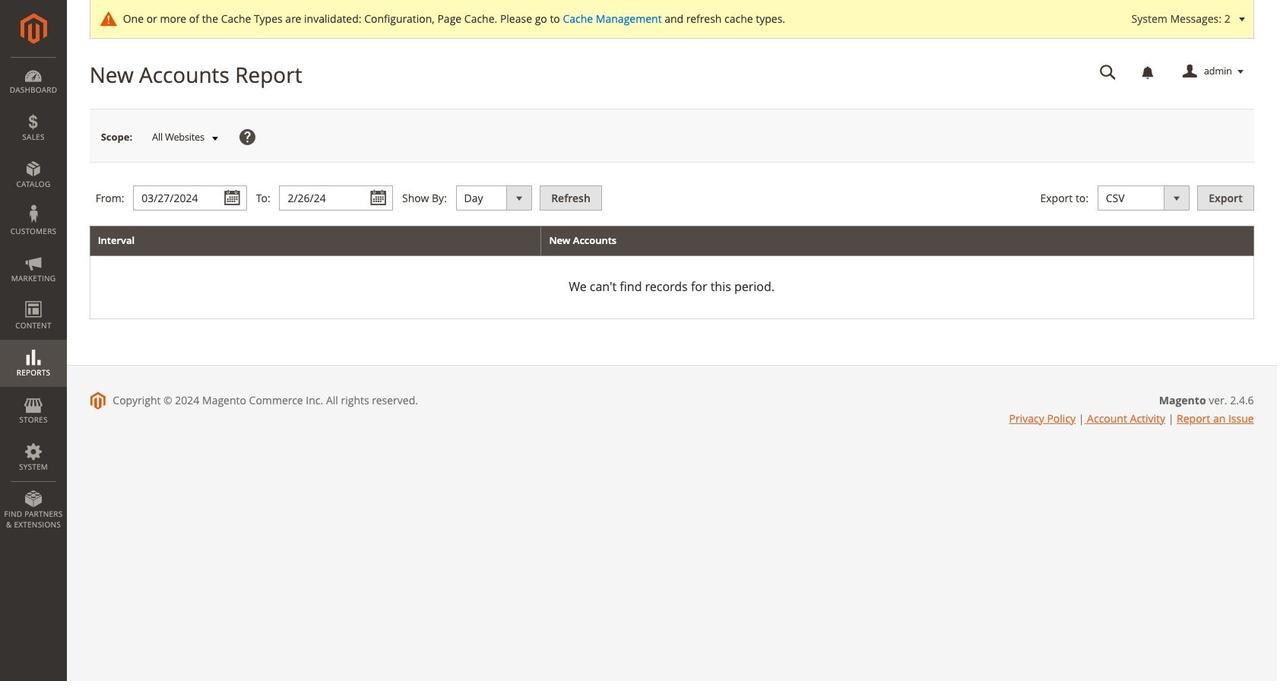 Task type: locate. For each thing, give the bounding box(es) containing it.
None text field
[[1089, 59, 1127, 85], [279, 186, 393, 211], [1089, 59, 1127, 85], [279, 186, 393, 211]]

menu bar
[[0, 57, 67, 538]]

None text field
[[133, 186, 247, 211]]

magento admin panel image
[[20, 13, 47, 44]]



